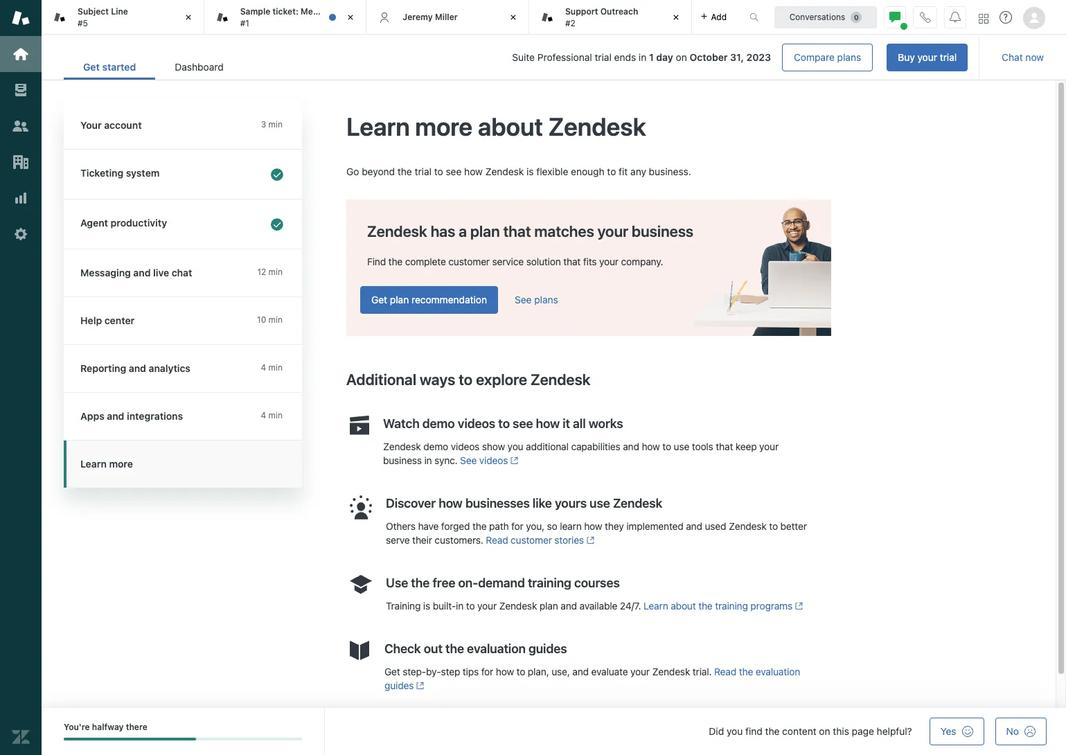 Task type: vqa. For each thing, say whether or not it's contained in the screenshot.
Did
yes



Task type: describe. For each thing, give the bounding box(es) containing it.
a
[[459, 222, 467, 240]]

zendesk image
[[12, 728, 30, 747]]

read for yours
[[486, 534, 508, 546]]

tab list containing get started
[[64, 54, 243, 80]]

content-title region
[[347, 111, 832, 143]]

1 horizontal spatial customer
[[511, 534, 552, 546]]

0 horizontal spatial trial
[[415, 166, 432, 178]]

0 horizontal spatial see
[[446, 166, 462, 178]]

progress-bar progress bar
[[64, 738, 302, 741]]

have
[[418, 520, 439, 532]]

read customer stories link
[[486, 534, 595, 546]]

miller
[[435, 12, 458, 22]]

about inside content-title region
[[478, 112, 543, 141]]

3 min
[[261, 119, 283, 130]]

use inside zendesk demo videos show you additional capabilities and how to use tools that keep your business in sync.
[[674, 441, 690, 453]]

you're
[[64, 722, 90, 733]]

0 vertical spatial plan
[[471, 222, 500, 240]]

to right "ways"
[[459, 371, 473, 389]]

the inside others have forged the path for you, so learn how they implemented and used zendesk to better serve their customers.
[[473, 520, 487, 532]]

customers image
[[12, 117, 30, 135]]

1 vertical spatial is
[[423, 600, 431, 612]]

agent productivity button
[[64, 200, 299, 249]]

check
[[385, 642, 421, 656]]

watch demo videos to see how it all works
[[383, 416, 623, 431]]

additional ways to explore zendesk
[[347, 371, 591, 389]]

step
[[441, 666, 460, 678]]

get plan recommendation
[[372, 294, 487, 306]]

use
[[386, 576, 408, 590]]

help
[[80, 315, 102, 326]]

1 close image from the left
[[344, 10, 358, 24]]

tips
[[463, 666, 479, 678]]

add
[[712, 11, 727, 22]]

tabs tab list
[[42, 0, 735, 35]]

agent productivity
[[80, 217, 167, 229]]

stories
[[555, 534, 584, 546]]

they
[[605, 520, 624, 532]]

ticketing system
[[80, 167, 160, 179]]

built-
[[433, 600, 456, 612]]

october
[[690, 51, 728, 63]]

zendesk left trial.
[[653, 666, 691, 678]]

go beyond the trial to see how zendesk is flexible enough to fit any business.
[[347, 166, 692, 178]]

discover
[[386, 496, 436, 511]]

get started image
[[12, 45, 30, 63]]

buy
[[898, 51, 915, 63]]

(opens in a new tab) image for use
[[584, 537, 595, 545]]

1 horizontal spatial about
[[671, 600, 696, 612]]

button displays agent's chat status as online. image
[[890, 11, 901, 23]]

you inside footer
[[727, 726, 743, 738]]

for for evaluation
[[482, 666, 494, 678]]

subject
[[78, 6, 109, 17]]

learn more
[[80, 458, 133, 470]]

by-
[[426, 666, 441, 678]]

compare
[[794, 51, 835, 63]]

your account
[[80, 119, 142, 131]]

yes
[[941, 726, 957, 738]]

you inside zendesk demo videos show you additional capabilities and how to use tools that keep your business in sync.
[[508, 441, 524, 453]]

serve
[[386, 534, 410, 546]]

customers.
[[435, 534, 484, 546]]

your account heading
[[64, 102, 302, 150]]

path
[[489, 520, 509, 532]]

conversations
[[790, 11, 846, 22]]

and right 'use,'
[[573, 666, 589, 678]]

and inside zendesk demo videos show you additional capabilities and how to use tools that keep your business in sync.
[[623, 441, 640, 453]]

zendesk down use the free on-demand training courses
[[499, 600, 537, 612]]

zendesk inside zendesk demo videos show you additional capabilities and how to use tools that keep your business in sync.
[[383, 441, 421, 453]]

company.
[[621, 256, 664, 267]]

ticket:
[[273, 6, 299, 17]]

your inside button
[[918, 51, 938, 63]]

explore
[[476, 371, 527, 389]]

0 horizontal spatial customer
[[449, 256, 490, 267]]

get for get plan recommendation
[[372, 294, 388, 306]]

how down learn more about zendesk
[[465, 166, 483, 178]]

footer containing did you find the content on this page helpful?
[[42, 708, 1067, 756]]

views image
[[12, 81, 30, 99]]

plan,
[[528, 666, 549, 678]]

additional
[[347, 371, 417, 389]]

1 vertical spatial training
[[716, 600, 748, 612]]

zendesk products image
[[979, 14, 989, 23]]

learn about the training programs link
[[644, 600, 804, 612]]

how inside zendesk demo videos show you additional capabilities and how to use tools that keep your business in sync.
[[642, 441, 660, 453]]

and right apps
[[107, 410, 124, 422]]

so
[[547, 520, 558, 532]]

how up forged
[[439, 496, 463, 511]]

see videos link
[[460, 455, 519, 466]]

tab containing support outreach
[[530, 0, 692, 35]]

learn for learn more
[[80, 458, 107, 470]]

admin image
[[12, 225, 30, 243]]

day
[[657, 51, 674, 63]]

zendesk up find
[[367, 222, 427, 240]]

see for see plans
[[515, 294, 532, 306]]

ticketing system button
[[64, 150, 299, 199]]

in inside zendesk demo videos show you additional capabilities and how to use tools that keep your business in sync.
[[425, 455, 432, 466]]

others have forged the path for you, so learn how they implemented and used zendesk to better serve their customers.
[[386, 520, 807, 546]]

subject line #5
[[78, 6, 128, 28]]

October 31, 2023 text field
[[690, 51, 771, 63]]

trial for professional
[[595, 51, 612, 63]]

2 vertical spatial videos
[[480, 455, 508, 466]]

complete
[[405, 256, 446, 267]]

close image for line
[[181, 10, 195, 24]]

service
[[493, 256, 524, 267]]

#2
[[566, 18, 576, 28]]

check out the evaluation guides
[[385, 642, 567, 656]]

available
[[580, 600, 618, 612]]

12 min
[[257, 267, 283, 277]]

any
[[631, 166, 647, 178]]

and inside others have forged the path for you, so learn how they implemented and used zendesk to better serve their customers.
[[686, 520, 703, 532]]

help center
[[80, 315, 135, 326]]

notifications image
[[950, 11, 961, 23]]

apps
[[80, 410, 105, 422]]

center
[[105, 315, 135, 326]]

to left the fit
[[607, 166, 616, 178]]

1
[[650, 51, 654, 63]]

sync.
[[435, 455, 458, 466]]

zendesk down learn more about zendesk
[[486, 166, 524, 178]]

0 vertical spatial business
[[632, 222, 694, 240]]

there
[[126, 722, 148, 733]]

no button
[[996, 718, 1047, 746]]

how left the it
[[536, 416, 560, 431]]

integrations
[[127, 410, 183, 422]]

to inside zendesk demo videos show you additional capabilities and how to use tools that keep your business in sync.
[[663, 441, 672, 453]]

trial.
[[693, 666, 712, 678]]

use the free on-demand training courses
[[386, 576, 620, 590]]

to left plan,
[[517, 666, 526, 678]]

sample ticket: meet the ticket #1
[[240, 6, 362, 28]]

your inside zendesk demo videos show you additional capabilities and how to use tools that keep your business in sync.
[[760, 441, 779, 453]]

training
[[386, 600, 421, 612]]

0 vertical spatial that
[[504, 222, 531, 240]]

learn for learn about the training programs
[[644, 600, 669, 612]]

on inside section
[[676, 51, 687, 63]]

suite professional trial ends in 1 day on october 31, 2023
[[512, 51, 771, 63]]

zendesk has a plan that matches your business
[[367, 222, 694, 240]]

plans for see plans
[[535, 294, 559, 306]]

conversations button
[[775, 6, 878, 28]]

on inside footer
[[820, 726, 831, 738]]

works
[[589, 416, 623, 431]]

reporting image
[[12, 189, 30, 207]]

enough
[[571, 166, 605, 178]]

zendesk support image
[[12, 9, 30, 27]]

now
[[1026, 51, 1045, 63]]

you,
[[526, 520, 545, 532]]

#1
[[240, 18, 249, 28]]

tools
[[692, 441, 714, 453]]

did
[[709, 726, 724, 738]]

zendesk inside content-title region
[[549, 112, 646, 141]]

get for get started
[[83, 61, 100, 73]]

videos for show
[[451, 441, 480, 453]]

productivity
[[111, 217, 167, 229]]



Task type: locate. For each thing, give the bounding box(es) containing it.
videos inside zendesk demo videos show you additional capabilities and how to use tools that keep your business in sync.
[[451, 441, 480, 453]]

and left available
[[561, 600, 577, 612]]

plan inside button
[[390, 294, 409, 306]]

main element
[[0, 0, 42, 756]]

0 horizontal spatial guides
[[385, 680, 414, 692]]

messaging
[[80, 267, 131, 279]]

4 min for analytics
[[261, 363, 283, 373]]

10 min
[[257, 315, 283, 325]]

section containing suite professional trial ends in
[[254, 44, 968, 71]]

read inside read the evaluation guides
[[715, 666, 737, 678]]

1 horizontal spatial in
[[456, 600, 464, 612]]

4 min for integrations
[[261, 410, 283, 421]]

0 vertical spatial about
[[478, 112, 543, 141]]

evaluate
[[592, 666, 628, 678]]

learn more about zendesk
[[347, 112, 646, 141]]

plans right the compare
[[838, 51, 862, 63]]

is left built-
[[423, 600, 431, 612]]

and down works on the bottom right of page
[[623, 441, 640, 453]]

compare plans button
[[783, 44, 874, 71]]

about right 24/7.
[[671, 600, 696, 612]]

chat
[[172, 267, 192, 279]]

0 vertical spatial read
[[486, 534, 508, 546]]

1 horizontal spatial more
[[415, 112, 473, 141]]

1 horizontal spatial see
[[515, 294, 532, 306]]

close image right meet
[[344, 10, 358, 24]]

compare plans
[[794, 51, 862, 63]]

0 vertical spatial see
[[446, 166, 462, 178]]

use up they
[[590, 496, 610, 511]]

3
[[261, 119, 266, 130]]

1 vertical spatial guides
[[385, 680, 414, 692]]

for for like
[[512, 520, 524, 532]]

0 vertical spatial on
[[676, 51, 687, 63]]

2 close image from the left
[[669, 10, 683, 24]]

for left you,
[[512, 520, 524, 532]]

1 tab from the left
[[42, 0, 204, 35]]

videos down show on the left bottom
[[480, 455, 508, 466]]

min for messaging and live chat
[[269, 267, 283, 277]]

0 vertical spatial is
[[527, 166, 534, 178]]

get for get step-by-step tips for how to plan, use, and evaluate your zendesk trial.
[[385, 666, 400, 678]]

halfway
[[92, 722, 124, 733]]

2 horizontal spatial (opens in a new tab) image
[[584, 537, 595, 545]]

get step-by-step tips for how to plan, use, and evaluate your zendesk trial.
[[385, 666, 715, 678]]

forged
[[441, 520, 470, 532]]

business up company.
[[632, 222, 694, 240]]

you're halfway there
[[64, 722, 148, 733]]

0 vertical spatial training
[[528, 576, 572, 590]]

see up additional
[[513, 416, 533, 431]]

plans for compare plans
[[838, 51, 862, 63]]

12
[[257, 267, 266, 277]]

fit
[[619, 166, 628, 178]]

1 vertical spatial plan
[[390, 294, 409, 306]]

0 vertical spatial for
[[512, 520, 524, 532]]

to
[[434, 166, 443, 178], [607, 166, 616, 178], [459, 371, 473, 389], [499, 416, 510, 431], [663, 441, 672, 453], [770, 520, 778, 532], [466, 600, 475, 612], [517, 666, 526, 678]]

1 horizontal spatial close image
[[507, 10, 520, 24]]

demand
[[478, 576, 525, 590]]

guides down step-
[[385, 680, 414, 692]]

videos up show on the left bottom
[[458, 416, 496, 431]]

outreach
[[601, 6, 639, 17]]

support outreach #2
[[566, 6, 639, 28]]

0 vertical spatial in
[[639, 51, 647, 63]]

to down on-
[[466, 600, 475, 612]]

in down on-
[[456, 600, 464, 612]]

plans
[[838, 51, 862, 63], [535, 294, 559, 306]]

get help image
[[1000, 11, 1013, 24]]

about up go beyond the trial to see how zendesk is flexible enough to fit any business.
[[478, 112, 543, 141]]

live
[[153, 267, 169, 279]]

2 horizontal spatial learn
[[644, 600, 669, 612]]

is left flexible
[[527, 166, 534, 178]]

3 min from the top
[[269, 315, 283, 325]]

0 horizontal spatial that
[[504, 222, 531, 240]]

2 vertical spatial (opens in a new tab) image
[[414, 682, 425, 690]]

your up company.
[[598, 222, 629, 240]]

0 horizontal spatial use
[[590, 496, 610, 511]]

close image left add dropdown button
[[669, 10, 683, 24]]

(opens in a new tab) image
[[508, 457, 519, 465], [584, 537, 595, 545], [414, 682, 425, 690]]

2 close image from the left
[[507, 10, 520, 24]]

for
[[512, 520, 524, 532], [482, 666, 494, 678]]

your right keep
[[760, 441, 779, 453]]

2 vertical spatial that
[[716, 441, 734, 453]]

0 vertical spatial customer
[[449, 256, 490, 267]]

4 for apps and integrations
[[261, 410, 266, 421]]

get left step-
[[385, 666, 400, 678]]

tab
[[42, 0, 204, 35], [204, 0, 367, 35], [530, 0, 692, 35]]

section
[[254, 44, 968, 71]]

business
[[632, 222, 694, 240], [383, 455, 422, 466]]

demo right 'watch'
[[423, 416, 455, 431]]

beyond
[[362, 166, 395, 178]]

progress bar image
[[64, 738, 196, 741]]

1 vertical spatial read
[[715, 666, 737, 678]]

trial
[[595, 51, 612, 63], [940, 51, 957, 63], [415, 166, 432, 178]]

2 vertical spatial learn
[[644, 600, 669, 612]]

1 horizontal spatial evaluation
[[756, 666, 801, 678]]

0 horizontal spatial you
[[508, 441, 524, 453]]

0 vertical spatial guides
[[529, 642, 567, 656]]

account
[[104, 119, 142, 131]]

0 vertical spatial evaluation
[[467, 642, 526, 656]]

0 horizontal spatial plans
[[535, 294, 559, 306]]

10
[[257, 315, 266, 325]]

use
[[674, 441, 690, 453], [590, 496, 610, 511]]

zendesk up the it
[[531, 371, 591, 389]]

4 min from the top
[[269, 363, 283, 373]]

evaluation up tips
[[467, 642, 526, 656]]

learn more button
[[64, 441, 299, 480]]

get left started
[[83, 61, 100, 73]]

in left sync.
[[425, 455, 432, 466]]

buy your trial
[[898, 51, 957, 63]]

how left plan,
[[496, 666, 514, 678]]

2 vertical spatial in
[[456, 600, 464, 612]]

training left programs
[[716, 600, 748, 612]]

2 horizontal spatial trial
[[940, 51, 957, 63]]

organizations image
[[12, 153, 30, 171]]

get inside button
[[372, 294, 388, 306]]

demo for watch
[[423, 416, 455, 431]]

plan
[[471, 222, 500, 240], [390, 294, 409, 306], [540, 600, 558, 612]]

min for reporting and analytics
[[269, 363, 283, 373]]

in left 1
[[639, 51, 647, 63]]

1 vertical spatial get
[[372, 294, 388, 306]]

1 close image from the left
[[181, 10, 195, 24]]

courses
[[575, 576, 620, 590]]

1 vertical spatial see
[[460, 455, 477, 466]]

2 4 from the top
[[261, 410, 266, 421]]

1 horizontal spatial is
[[527, 166, 534, 178]]

see
[[446, 166, 462, 178], [513, 416, 533, 431]]

analytics
[[149, 363, 191, 374]]

business inside zendesk demo videos show you additional capabilities and how to use tools that keep your business in sync.
[[383, 455, 422, 466]]

for right tips
[[482, 666, 494, 678]]

page
[[852, 726, 875, 738]]

chat
[[1002, 51, 1024, 63]]

did you find the content on this page helpful?
[[709, 726, 913, 738]]

content
[[783, 726, 817, 738]]

0 horizontal spatial business
[[383, 455, 422, 466]]

trial right beyond on the top left
[[415, 166, 432, 178]]

2 horizontal spatial in
[[639, 51, 647, 63]]

4 for reporting and analytics
[[261, 363, 266, 373]]

1 horizontal spatial training
[[716, 600, 748, 612]]

more for learn more about zendesk
[[415, 112, 473, 141]]

1 vertical spatial about
[[671, 600, 696, 612]]

zendesk demo videos show you additional capabilities and how to use tools that keep your business in sync.
[[383, 441, 779, 466]]

1 vertical spatial use
[[590, 496, 610, 511]]

1 vertical spatial customer
[[511, 534, 552, 546]]

1 vertical spatial plans
[[535, 294, 559, 306]]

0 horizontal spatial (opens in a new tab) image
[[414, 682, 425, 690]]

2 tab from the left
[[204, 0, 367, 35]]

and left live
[[133, 267, 151, 279]]

tab containing subject line
[[42, 0, 204, 35]]

1 vertical spatial 4 min
[[261, 410, 283, 421]]

apps and integrations
[[80, 410, 183, 422]]

close image
[[344, 10, 358, 24], [507, 10, 520, 24]]

how inside others have forged the path for you, so learn how they implemented and used zendesk to better serve their customers.
[[584, 520, 603, 532]]

0 horizontal spatial see
[[460, 455, 477, 466]]

see inside button
[[515, 294, 532, 306]]

close image for outreach
[[669, 10, 683, 24]]

learn down apps
[[80, 458, 107, 470]]

1 vertical spatial you
[[727, 726, 743, 738]]

0 vertical spatial (opens in a new tab) image
[[508, 457, 519, 465]]

1 horizontal spatial plans
[[838, 51, 862, 63]]

this
[[833, 726, 850, 738]]

0 vertical spatial plans
[[838, 51, 862, 63]]

business down 'watch'
[[383, 455, 422, 466]]

step-
[[403, 666, 426, 678]]

2 4 min from the top
[[261, 410, 283, 421]]

that left keep
[[716, 441, 734, 453]]

training up training is built-in to your zendesk plan and available 24/7.
[[528, 576, 572, 590]]

tab containing sample ticket: meet the ticket
[[204, 0, 367, 35]]

min for apps and integrations
[[269, 410, 283, 421]]

zendesk inside others have forged the path for you, so learn how they implemented and used zendesk to better serve their customers.
[[729, 520, 767, 532]]

business.
[[649, 166, 692, 178]]

demo up sync.
[[424, 441, 449, 453]]

5 min from the top
[[269, 410, 283, 421]]

1 4 min from the top
[[261, 363, 283, 373]]

jeremy miller
[[403, 12, 458, 22]]

read down the path
[[486, 534, 508, 546]]

0 vertical spatial use
[[674, 441, 690, 453]]

1 horizontal spatial guides
[[529, 642, 567, 656]]

2 horizontal spatial that
[[716, 441, 734, 453]]

use,
[[552, 666, 570, 678]]

plan down complete
[[390, 294, 409, 306]]

1 vertical spatial evaluation
[[756, 666, 801, 678]]

dashboard tab
[[155, 54, 243, 80]]

and left used at the right bottom of page
[[686, 520, 703, 532]]

1 horizontal spatial plan
[[471, 222, 500, 240]]

learn inside dropdown button
[[80, 458, 107, 470]]

2 min from the top
[[269, 267, 283, 277]]

guides inside read the evaluation guides
[[385, 680, 414, 692]]

to inside others have forged the path for you, so learn how they implemented and used zendesk to better serve their customers.
[[770, 520, 778, 532]]

add button
[[692, 0, 735, 34]]

1 horizontal spatial (opens in a new tab) image
[[508, 457, 519, 465]]

more inside dropdown button
[[109, 458, 133, 470]]

1 vertical spatial on
[[820, 726, 831, 738]]

learn inside content-title region
[[347, 112, 410, 141]]

0 vertical spatial demo
[[423, 416, 455, 431]]

go
[[347, 166, 359, 178]]

customer down the a
[[449, 256, 490, 267]]

1 horizontal spatial for
[[512, 520, 524, 532]]

programs
[[751, 600, 793, 612]]

0 vertical spatial videos
[[458, 416, 496, 431]]

0 horizontal spatial close image
[[344, 10, 358, 24]]

find the complete customer service solution that fits your company.
[[367, 256, 664, 267]]

min for help center
[[269, 315, 283, 325]]

find
[[367, 256, 386, 267]]

read the evaluation guides link
[[385, 666, 801, 692]]

see up the a
[[446, 166, 462, 178]]

the inside sample ticket: meet the ticket #1
[[324, 6, 337, 17]]

guides
[[529, 642, 567, 656], [385, 680, 414, 692]]

0 vertical spatial learn
[[347, 112, 410, 141]]

you right did at the right bottom of the page
[[727, 726, 743, 738]]

0 horizontal spatial is
[[423, 600, 431, 612]]

trial left 'ends'
[[595, 51, 612, 63]]

0 horizontal spatial for
[[482, 666, 494, 678]]

1 horizontal spatial close image
[[669, 10, 683, 24]]

that inside zendesk demo videos show you additional capabilities and how to use tools that keep your business in sync.
[[716, 441, 734, 453]]

and left "analytics"
[[129, 363, 146, 374]]

1 horizontal spatial business
[[632, 222, 694, 240]]

1 min from the top
[[269, 119, 283, 130]]

the inside footer
[[766, 726, 780, 738]]

zendesk up implemented
[[613, 496, 663, 511]]

0 horizontal spatial training
[[528, 576, 572, 590]]

sample
[[240, 6, 271, 17]]

0 horizontal spatial on
[[676, 51, 687, 63]]

your
[[80, 119, 102, 131]]

evaluation
[[467, 642, 526, 656], [756, 666, 801, 678]]

(opens in a new tab) image inside read the evaluation guides "link"
[[414, 682, 425, 690]]

how left tools
[[642, 441, 660, 453]]

your right evaluate in the right of the page
[[631, 666, 650, 678]]

on
[[676, 51, 687, 63], [820, 726, 831, 738]]

to left tools
[[663, 441, 672, 453]]

more inside content-title region
[[415, 112, 473, 141]]

reporting
[[80, 363, 126, 374]]

for inside others have forged the path for you, so learn how they implemented and used zendesk to better serve their customers.
[[512, 520, 524, 532]]

guides up get step-by-step tips for how to plan, use, and evaluate your zendesk trial.
[[529, 642, 567, 656]]

1 vertical spatial learn
[[80, 458, 107, 470]]

learn up beyond on the top left
[[347, 112, 410, 141]]

0 vertical spatial you
[[508, 441, 524, 453]]

0 horizontal spatial read
[[486, 534, 508, 546]]

1 horizontal spatial trial
[[595, 51, 612, 63]]

jeremy miller tab
[[367, 0, 530, 35]]

1 vertical spatial for
[[482, 666, 494, 678]]

on left this
[[820, 726, 831, 738]]

zendesk up enough
[[549, 112, 646, 141]]

1 vertical spatial more
[[109, 458, 133, 470]]

1 horizontal spatial use
[[674, 441, 690, 453]]

to up show on the left bottom
[[499, 416, 510, 431]]

customer down you,
[[511, 534, 552, 546]]

0 vertical spatial more
[[415, 112, 473, 141]]

videos up see videos
[[451, 441, 480, 453]]

1 vertical spatial that
[[564, 256, 581, 267]]

2023
[[747, 51, 771, 63]]

read right trial.
[[715, 666, 737, 678]]

0 vertical spatial 4 min
[[261, 363, 283, 373]]

yes button
[[930, 718, 985, 746]]

min for your account
[[269, 119, 283, 130]]

3 tab from the left
[[530, 0, 692, 35]]

4 min
[[261, 363, 283, 373], [261, 410, 283, 421]]

you right show on the left bottom
[[508, 441, 524, 453]]

demo inside zendesk demo videos show you additional capabilities and how to use tools that keep your business in sync.
[[424, 441, 449, 453]]

your down "demand"
[[478, 600, 497, 612]]

trial for your
[[940, 51, 957, 63]]

and
[[133, 267, 151, 279], [129, 363, 146, 374], [107, 410, 124, 422], [623, 441, 640, 453], [686, 520, 703, 532], [561, 600, 577, 612], [573, 666, 589, 678]]

read for guides
[[715, 666, 737, 678]]

their
[[413, 534, 432, 546]]

videos for to
[[458, 416, 496, 431]]

more for learn more
[[109, 458, 133, 470]]

how left they
[[584, 520, 603, 532]]

started
[[102, 61, 136, 73]]

evaluation inside read the evaluation guides
[[756, 666, 801, 678]]

on right day on the top
[[676, 51, 687, 63]]

better
[[781, 520, 807, 532]]

0 horizontal spatial more
[[109, 458, 133, 470]]

that
[[504, 222, 531, 240], [564, 256, 581, 267], [716, 441, 734, 453]]

0 horizontal spatial about
[[478, 112, 543, 141]]

has
[[431, 222, 456, 240]]

learn for learn more about zendesk
[[347, 112, 410, 141]]

2 horizontal spatial plan
[[540, 600, 558, 612]]

zendesk down 'watch'
[[383, 441, 421, 453]]

find
[[746, 726, 763, 738]]

learn right 24/7.
[[644, 600, 669, 612]]

use left tools
[[674, 441, 690, 453]]

1 vertical spatial videos
[[451, 441, 480, 453]]

to left better on the bottom right
[[770, 520, 778, 532]]

see right sync.
[[460, 455, 477, 466]]

0 vertical spatial get
[[83, 61, 100, 73]]

your right fits
[[600, 256, 619, 267]]

see
[[515, 294, 532, 306], [460, 455, 477, 466]]

text image
[[693, 207, 832, 336]]

close image
[[181, 10, 195, 24], [669, 10, 683, 24]]

suite
[[512, 51, 535, 63]]

plan right the a
[[471, 222, 500, 240]]

1 4 from the top
[[261, 363, 266, 373]]

get down find
[[372, 294, 388, 306]]

matches
[[535, 222, 595, 240]]

zendesk right used at the right bottom of page
[[729, 520, 767, 532]]

0 horizontal spatial in
[[425, 455, 432, 466]]

your right buy
[[918, 51, 938, 63]]

additional
[[526, 441, 569, 453]]

trial down notifications image
[[940, 51, 957, 63]]

1 vertical spatial business
[[383, 455, 422, 466]]

min inside your account heading
[[269, 119, 283, 130]]

to up has
[[434, 166, 443, 178]]

1 vertical spatial in
[[425, 455, 432, 466]]

1 horizontal spatial that
[[564, 256, 581, 267]]

close image up suite
[[507, 10, 520, 24]]

1 vertical spatial see
[[513, 416, 533, 431]]

discover how businesses like yours use zendesk
[[386, 496, 663, 511]]

evaluation up content
[[756, 666, 801, 678]]

that up find the complete customer service solution that fits your company.
[[504, 222, 531, 240]]

(opens in a new tab) image
[[793, 602, 804, 611]]

trial inside button
[[940, 51, 957, 63]]

1 vertical spatial 4
[[261, 410, 266, 421]]

flexible
[[537, 166, 569, 178]]

the inside read the evaluation guides
[[739, 666, 754, 678]]

close image up dashboard tab
[[181, 10, 195, 24]]

plan left available
[[540, 600, 558, 612]]

see down find the complete customer service solution that fits your company.
[[515, 294, 532, 306]]

1 horizontal spatial read
[[715, 666, 737, 678]]

show
[[482, 441, 505, 453]]

it
[[563, 416, 570, 431]]

tab list
[[64, 54, 243, 80]]

demo for zendesk
[[424, 441, 449, 453]]

(opens in a new tab) image inside "read customer stories" link
[[584, 537, 595, 545]]

0 horizontal spatial plan
[[390, 294, 409, 306]]

close image inside jeremy miller tab
[[507, 10, 520, 24]]

ways
[[420, 371, 456, 389]]

footer
[[42, 708, 1067, 756]]

(opens in a new tab) image inside see videos link
[[508, 457, 519, 465]]

1 horizontal spatial on
[[820, 726, 831, 738]]

jeremy
[[403, 12, 433, 22]]

plans down solution
[[535, 294, 559, 306]]

that left fits
[[564, 256, 581, 267]]

(opens in a new tab) image for how
[[508, 457, 519, 465]]

0 vertical spatial see
[[515, 294, 532, 306]]

see for see videos
[[460, 455, 477, 466]]



